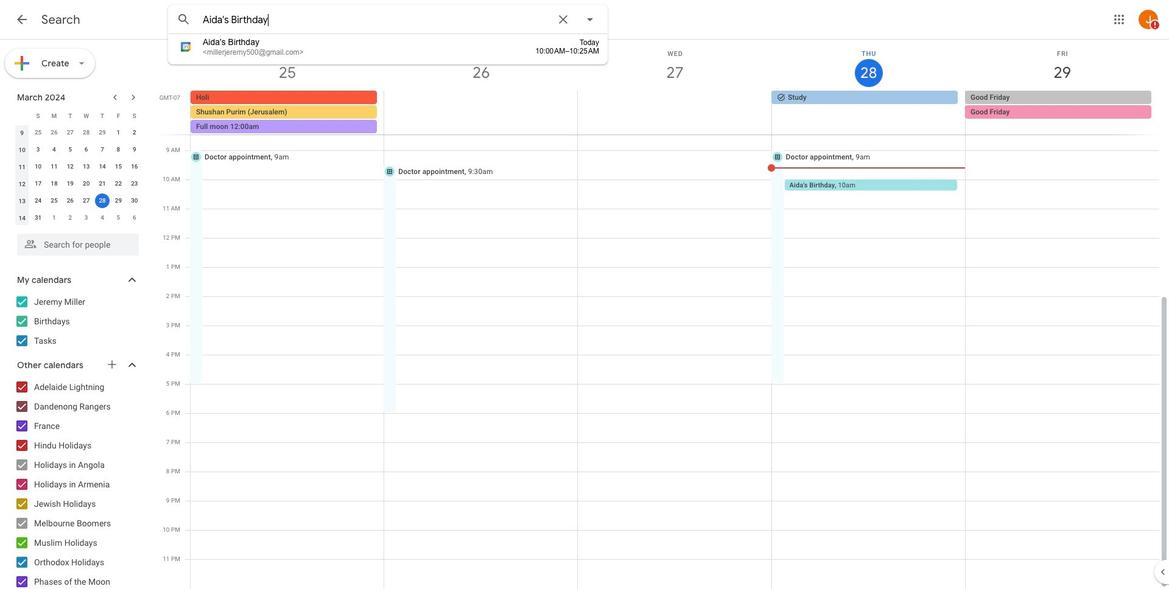 Task type: vqa. For each thing, say whether or not it's contained in the screenshot.
April 2 element
yes



Task type: locate. For each thing, give the bounding box(es) containing it.
19 element
[[63, 177, 78, 191]]

13 element
[[79, 160, 94, 174]]

cell
[[191, 91, 384, 135], [384, 91, 578, 135], [578, 91, 772, 135], [965, 91, 1159, 135], [94, 192, 110, 210]]

february 29 element
[[95, 125, 110, 140]]

None search field
[[168, 5, 608, 65], [0, 229, 151, 256], [168, 5, 608, 65]]

march 2024 grid
[[12, 107, 143, 227]]

april 2 element
[[63, 211, 78, 225]]

3 element
[[31, 143, 45, 157]]

22 element
[[111, 177, 126, 191]]

Search for people text field
[[24, 234, 132, 256]]

21 element
[[95, 177, 110, 191]]

heading
[[41, 12, 80, 27]]

11 element
[[47, 160, 61, 174]]

go back image
[[15, 12, 29, 27]]

april 5 element
[[111, 211, 126, 225]]

row group
[[14, 124, 143, 227]]

16 element
[[127, 160, 142, 174]]

column header
[[14, 107, 30, 124]]

add other calendars image
[[106, 359, 118, 371]]

15 element
[[111, 160, 126, 174]]

april 6 element
[[127, 211, 142, 225]]

row
[[185, 91, 1169, 135], [14, 107, 143, 124], [14, 124, 143, 141], [14, 141, 143, 158], [14, 158, 143, 175], [14, 175, 143, 192], [14, 192, 143, 210], [14, 210, 143, 227]]

february 25 element
[[31, 125, 45, 140]]

none search field search for people
[[0, 229, 151, 256]]

7 element
[[95, 143, 110, 157]]

9 element
[[127, 143, 142, 157]]

row group inside march 2024 grid
[[14, 124, 143, 227]]

search options image
[[578, 7, 602, 32]]

29 element
[[111, 194, 126, 208]]

25 element
[[47, 194, 61, 208]]

24 element
[[31, 194, 45, 208]]

26 element
[[63, 194, 78, 208]]

cell inside march 2024 grid
[[94, 192, 110, 210]]

other calendars list
[[2, 378, 151, 590]]

column header inside march 2024 grid
[[14, 107, 30, 124]]

10 element
[[31, 160, 45, 174]]

6 element
[[79, 143, 94, 157]]

20 element
[[79, 177, 94, 191]]

18 element
[[47, 177, 61, 191]]

28, today element
[[95, 194, 110, 208]]

grid
[[156, 40, 1169, 590]]

4 element
[[47, 143, 61, 157]]

april 4 element
[[95, 211, 110, 225]]



Task type: describe. For each thing, give the bounding box(es) containing it.
clear search image
[[551, 7, 576, 32]]

1 element
[[111, 125, 126, 140]]

<millerjeremy500@gmail.com> element
[[203, 48, 304, 57]]

8 element
[[111, 143, 126, 157]]

30 element
[[127, 194, 142, 208]]

5 element
[[63, 143, 78, 157]]

2 element
[[127, 125, 142, 140]]

april 1 element
[[47, 211, 61, 225]]

31 element
[[31, 211, 45, 225]]

17 element
[[31, 177, 45, 191]]

february 26 element
[[47, 125, 61, 140]]

search image
[[172, 7, 196, 32]]

27 element
[[79, 194, 94, 208]]

today
10:00 am–10:25 am element
[[509, 38, 599, 55]]

february 27 element
[[63, 125, 78, 140]]

Search text field
[[203, 14, 549, 26]]

april 3 element
[[79, 211, 94, 225]]

february 28 element
[[79, 125, 94, 140]]

23 element
[[127, 177, 142, 191]]

12 element
[[63, 160, 78, 174]]

14 element
[[95, 160, 110, 174]]

my calendars list
[[2, 292, 151, 351]]



